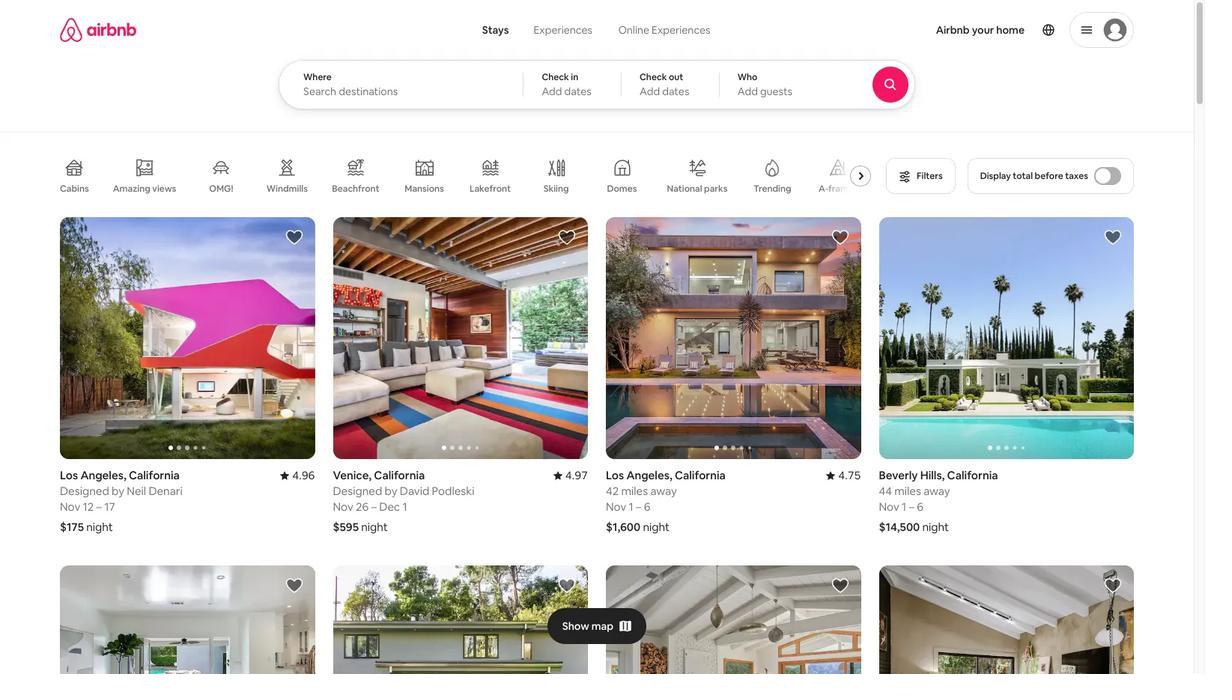 Task type: locate. For each thing, give the bounding box(es) containing it.
add down who
[[738, 85, 758, 98]]

away right 42
[[650, 484, 677, 498]]

show map
[[562, 619, 614, 633]]

1 by from the left
[[112, 484, 124, 498]]

1 1 from the left
[[403, 500, 407, 514]]

1 los from the left
[[60, 469, 78, 483]]

1 horizontal spatial experiences
[[652, 23, 711, 37]]

1 horizontal spatial add to wishlist: los angeles, california image
[[831, 228, 849, 246]]

3 1 from the left
[[902, 500, 907, 514]]

1 angeles, from the left
[[80, 469, 126, 483]]

check
[[542, 71, 569, 83], [640, 71, 667, 83]]

stays button
[[470, 15, 521, 45]]

nov left 12
[[60, 500, 80, 514]]

away for angeles,
[[650, 484, 677, 498]]

los for 42
[[606, 469, 624, 483]]

0 horizontal spatial angeles,
[[80, 469, 126, 483]]

1 up $14,500
[[902, 500, 907, 514]]

2 dates from the left
[[662, 85, 689, 98]]

los
[[60, 469, 78, 483], [606, 469, 624, 483]]

1 nov from the left
[[60, 500, 80, 514]]

1 horizontal spatial designed
[[333, 484, 382, 498]]

1 night from the left
[[86, 520, 113, 534]]

0 horizontal spatial experiences
[[534, 23, 592, 37]]

dates down the out
[[662, 85, 689, 98]]

experiences inside the online experiences link
[[652, 23, 711, 37]]

2 add to wishlist: los angeles, california image from the left
[[558, 577, 576, 595]]

night right $14,500
[[922, 520, 949, 534]]

0 horizontal spatial dates
[[565, 85, 592, 98]]

2 night from the left
[[361, 520, 388, 534]]

add for check in add dates
[[542, 85, 562, 98]]

miles right 42
[[621, 484, 648, 498]]

1 away from the left
[[650, 484, 677, 498]]

1 horizontal spatial check
[[640, 71, 667, 83]]

check left the out
[[640, 71, 667, 83]]

beverly hills, california 44 miles away nov 1 – 6 $14,500 night
[[879, 469, 998, 534]]

4 night from the left
[[922, 520, 949, 534]]

designed
[[60, 484, 109, 498], [333, 484, 382, 498]]

amazing
[[113, 183, 150, 195]]

california for los angeles, california designed by neil denari nov 12 – 17 $175 night
[[129, 469, 180, 483]]

add inside check out add dates
[[640, 85, 660, 98]]

angeles, up $1,600
[[627, 469, 672, 483]]

0 horizontal spatial add to wishlist: los angeles, california image
[[285, 228, 303, 246]]

add to wishlist: venice, california image
[[558, 228, 576, 246]]

airbnb
[[936, 23, 970, 37]]

1 horizontal spatial away
[[924, 484, 950, 498]]

away
[[650, 484, 677, 498], [924, 484, 950, 498]]

filters button
[[886, 158, 956, 194]]

2 experiences from the left
[[652, 23, 711, 37]]

los up 42
[[606, 469, 624, 483]]

none search field containing stays
[[279, 0, 956, 109]]

1 horizontal spatial 6
[[917, 500, 924, 514]]

add to wishlist: los angeles, california image for 4.96
[[285, 228, 303, 246]]

what can we help you find? tab list
[[470, 15, 605, 45]]

3 add from the left
[[738, 85, 758, 98]]

1 horizontal spatial angeles,
[[627, 469, 672, 483]]

1 miles from the left
[[621, 484, 648, 498]]

away inside beverly hills, california 44 miles away nov 1 – 6 $14,500 night
[[924, 484, 950, 498]]

1 horizontal spatial add to wishlist: los angeles, california image
[[558, 577, 576, 595]]

17
[[104, 500, 115, 514]]

check left in
[[542, 71, 569, 83]]

1 horizontal spatial add
[[640, 85, 660, 98]]

1 designed from the left
[[60, 484, 109, 498]]

stays tab panel
[[279, 60, 956, 109]]

nov inside venice, california designed by david podleski nov 26 – dec 1 $595 night
[[333, 500, 353, 514]]

venice, california designed by david podleski nov 26 – dec 1 $595 night
[[333, 469, 475, 534]]

designed up 26
[[333, 484, 382, 498]]

2 designed from the left
[[333, 484, 382, 498]]

add to wishlist: los angeles, california image
[[285, 577, 303, 595], [558, 577, 576, 595]]

check for check in add dates
[[542, 71, 569, 83]]

california inside beverly hills, california 44 miles away nov 1 – 6 $14,500 night
[[947, 469, 998, 483]]

0 horizontal spatial add to wishlist: los angeles, california image
[[285, 577, 303, 595]]

dates inside check out add dates
[[662, 85, 689, 98]]

away inside los angeles, california 42 miles away nov 1 – 6 $1,600 night
[[650, 484, 677, 498]]

beverly
[[879, 469, 918, 483]]

3 – from the left
[[636, 500, 642, 514]]

by
[[112, 484, 124, 498], [385, 484, 397, 498]]

2 horizontal spatial add
[[738, 85, 758, 98]]

1 add to wishlist: los angeles, california image from the left
[[285, 577, 303, 595]]

0 horizontal spatial away
[[650, 484, 677, 498]]

1 horizontal spatial miles
[[895, 484, 921, 498]]

experiences button
[[521, 15, 605, 45]]

2 6 from the left
[[917, 500, 924, 514]]

by inside venice, california designed by david podleski nov 26 – dec 1 $595 night
[[385, 484, 397, 498]]

night inside venice, california designed by david podleski nov 26 – dec 1 $595 night
[[361, 520, 388, 534]]

miles for beverly
[[895, 484, 921, 498]]

1
[[403, 500, 407, 514], [629, 500, 634, 514], [902, 500, 907, 514]]

0 horizontal spatial designed
[[60, 484, 109, 498]]

los inside los angeles, california 42 miles away nov 1 – 6 $1,600 night
[[606, 469, 624, 483]]

1 check from the left
[[542, 71, 569, 83]]

lakefront
[[470, 183, 511, 195]]

– for venice,
[[371, 500, 377, 514]]

miles
[[621, 484, 648, 498], [895, 484, 921, 498]]

– left 17
[[96, 500, 102, 514]]

2 horizontal spatial add to wishlist: los angeles, california image
[[1104, 577, 1122, 595]]

1 for 44
[[902, 500, 907, 514]]

0 horizontal spatial 6
[[644, 500, 651, 514]]

miles inside beverly hills, california 44 miles away nov 1 – 6 $14,500 night
[[895, 484, 921, 498]]

total
[[1013, 170, 1033, 182]]

venice,
[[333, 469, 372, 483]]

night inside beverly hills, california 44 miles away nov 1 – 6 $14,500 night
[[922, 520, 949, 534]]

1 right dec
[[403, 500, 407, 514]]

3 nov from the left
[[606, 500, 626, 514]]

add for check out add dates
[[640, 85, 660, 98]]

california
[[129, 469, 180, 483], [374, 469, 425, 483], [675, 469, 726, 483], [947, 469, 998, 483]]

los up $175
[[60, 469, 78, 483]]

2 by from the left
[[385, 484, 397, 498]]

california inside venice, california designed by david podleski nov 26 – dec 1 $595 night
[[374, 469, 425, 483]]

0 horizontal spatial add
[[542, 85, 562, 98]]

1 california from the left
[[129, 469, 180, 483]]

angeles,
[[80, 469, 126, 483], [627, 469, 672, 483]]

airbnb your home
[[936, 23, 1025, 37]]

away down hills,
[[924, 484, 950, 498]]

0 horizontal spatial 1
[[403, 500, 407, 514]]

cabins
[[60, 183, 89, 195]]

– up $1,600
[[636, 500, 642, 514]]

1 inside beverly hills, california 44 miles away nov 1 – 6 $14,500 night
[[902, 500, 907, 514]]

online experiences
[[618, 23, 711, 37]]

trending
[[754, 183, 791, 195]]

designed inside venice, california designed by david podleski nov 26 – dec 1 $595 night
[[333, 484, 382, 498]]

airbnb your home link
[[927, 14, 1034, 46]]

add inside check in add dates
[[542, 85, 562, 98]]

night inside los angeles, california designed by neil denari nov 12 – 17 $175 night
[[86, 520, 113, 534]]

0 horizontal spatial los
[[60, 469, 78, 483]]

4 nov from the left
[[879, 500, 899, 514]]

group
[[60, 147, 877, 205], [60, 217, 315, 460], [333, 217, 588, 460], [606, 217, 861, 460], [879, 217, 1134, 460], [60, 566, 315, 674], [333, 566, 588, 674], [606, 566, 861, 674], [879, 566, 1134, 674]]

– up $14,500
[[909, 500, 915, 514]]

display total before taxes
[[980, 170, 1088, 182]]

2 away from the left
[[924, 484, 950, 498]]

2 angeles, from the left
[[627, 469, 672, 483]]

2 los from the left
[[606, 469, 624, 483]]

1 horizontal spatial dates
[[662, 85, 689, 98]]

$14,500
[[879, 520, 920, 534]]

by up 17
[[112, 484, 124, 498]]

a-frames
[[819, 183, 858, 195]]

nov left 26
[[333, 500, 353, 514]]

david
[[400, 484, 429, 498]]

2 california from the left
[[374, 469, 425, 483]]

california inside los angeles, california 42 miles away nov 1 – 6 $1,600 night
[[675, 469, 726, 483]]

add
[[542, 85, 562, 98], [640, 85, 660, 98], [738, 85, 758, 98]]

nov down 44
[[879, 500, 899, 514]]

nov inside los angeles, california 42 miles away nov 1 – 6 $1,600 night
[[606, 500, 626, 514]]

check inside check out add dates
[[640, 71, 667, 83]]

night down 17
[[86, 520, 113, 534]]

4 – from the left
[[909, 500, 915, 514]]

1 add from the left
[[542, 85, 562, 98]]

show map button
[[547, 608, 647, 644]]

4.75
[[838, 469, 861, 483]]

dates inside check in add dates
[[565, 85, 592, 98]]

nov inside beverly hills, california 44 miles away nov 1 – 6 $14,500 night
[[879, 500, 899, 514]]

dec
[[379, 500, 400, 514]]

display
[[980, 170, 1011, 182]]

dates down in
[[565, 85, 592, 98]]

by up dec
[[385, 484, 397, 498]]

nov
[[60, 500, 80, 514], [333, 500, 353, 514], [606, 500, 626, 514], [879, 500, 899, 514]]

a-
[[819, 183, 829, 195]]

angeles, inside los angeles, california 42 miles away nov 1 – 6 $1,600 night
[[627, 469, 672, 483]]

4.97
[[565, 469, 588, 483]]

experiences right online
[[652, 23, 711, 37]]

add to wishlist: beverly hills, california image
[[1104, 228, 1122, 246]]

designed up 12
[[60, 484, 109, 498]]

3 night from the left
[[643, 520, 670, 534]]

2 check from the left
[[640, 71, 667, 83]]

add down experiences button
[[542, 85, 562, 98]]

in
[[571, 71, 578, 83]]

1 – from the left
[[96, 500, 102, 514]]

2 nov from the left
[[333, 500, 353, 514]]

experiences up in
[[534, 23, 592, 37]]

0 horizontal spatial by
[[112, 484, 124, 498]]

– inside venice, california designed by david podleski nov 26 – dec 1 $595 night
[[371, 500, 377, 514]]

4.97 out of 5 average rating image
[[553, 469, 588, 483]]

podleski
[[432, 484, 475, 498]]

– inside los angeles, california designed by neil denari nov 12 – 17 $175 night
[[96, 500, 102, 514]]

0 horizontal spatial miles
[[621, 484, 648, 498]]

$595
[[333, 520, 359, 534]]

– inside los angeles, california 42 miles away nov 1 – 6 $1,600 night
[[636, 500, 642, 514]]

1 experiences from the left
[[534, 23, 592, 37]]

dates
[[565, 85, 592, 98], [662, 85, 689, 98]]

california for los angeles, california 42 miles away nov 1 – 6 $1,600 night
[[675, 469, 726, 483]]

1 horizontal spatial by
[[385, 484, 397, 498]]

6 inside los angeles, california 42 miles away nov 1 – 6 $1,600 night
[[644, 500, 651, 514]]

online
[[618, 23, 649, 37]]

out
[[669, 71, 684, 83]]

6 inside beverly hills, california 44 miles away nov 1 – 6 $14,500 night
[[917, 500, 924, 514]]

add to wishlist: los angeles, california image
[[285, 228, 303, 246], [831, 228, 849, 246], [1104, 577, 1122, 595]]

domes
[[607, 183, 637, 195]]

experiences
[[534, 23, 592, 37], [652, 23, 711, 37]]

4 california from the left
[[947, 469, 998, 483]]

0 horizontal spatial check
[[542, 71, 569, 83]]

– inside beverly hills, california 44 miles away nov 1 – 6 $14,500 night
[[909, 500, 915, 514]]

1 inside los angeles, california 42 miles away nov 1 – 6 $1,600 night
[[629, 500, 634, 514]]

–
[[96, 500, 102, 514], [371, 500, 377, 514], [636, 500, 642, 514], [909, 500, 915, 514]]

angeles, inside los angeles, california designed by neil denari nov 12 – 17 $175 night
[[80, 469, 126, 483]]

who add guests
[[738, 71, 793, 98]]

1 dates from the left
[[565, 85, 592, 98]]

1 6 from the left
[[644, 500, 651, 514]]

2 miles from the left
[[895, 484, 921, 498]]

1 horizontal spatial los
[[606, 469, 624, 483]]

2 – from the left
[[371, 500, 377, 514]]

night right $1,600
[[643, 520, 670, 534]]

miles inside los angeles, california 42 miles away nov 1 – 6 $1,600 night
[[621, 484, 648, 498]]

night down 26
[[361, 520, 388, 534]]

2 horizontal spatial 1
[[902, 500, 907, 514]]

show
[[562, 619, 589, 633]]

12
[[83, 500, 94, 514]]

where
[[303, 71, 332, 83]]

angeles, up 17
[[80, 469, 126, 483]]

mansions
[[405, 183, 444, 195]]

online experiences link
[[605, 15, 724, 45]]

night
[[86, 520, 113, 534], [361, 520, 388, 534], [643, 520, 670, 534], [922, 520, 949, 534]]

6
[[644, 500, 651, 514], [917, 500, 924, 514]]

guests
[[760, 85, 793, 98]]

2 1 from the left
[[629, 500, 634, 514]]

add to wishlist: topanga, california image
[[831, 577, 849, 595]]

add down the online experiences
[[640, 85, 660, 98]]

group containing amazing views
[[60, 147, 877, 205]]

california inside los angeles, california designed by neil denari nov 12 – 17 $175 night
[[129, 469, 180, 483]]

3 california from the left
[[675, 469, 726, 483]]

los inside los angeles, california designed by neil denari nov 12 – 17 $175 night
[[60, 469, 78, 483]]

1 up $1,600
[[629, 500, 634, 514]]

nov down 42
[[606, 500, 626, 514]]

2 add from the left
[[640, 85, 660, 98]]

check inside check in add dates
[[542, 71, 569, 83]]

check for check out add dates
[[640, 71, 667, 83]]

miles down beverly
[[895, 484, 921, 498]]

– right 26
[[371, 500, 377, 514]]

None search field
[[279, 0, 956, 109]]

1 horizontal spatial 1
[[629, 500, 634, 514]]



Task type: describe. For each thing, give the bounding box(es) containing it.
– for los
[[636, 500, 642, 514]]

neil
[[127, 484, 146, 498]]

amazing views
[[113, 183, 176, 195]]

6 for $14,500
[[917, 500, 924, 514]]

parks
[[704, 183, 728, 195]]

windmills
[[267, 183, 308, 195]]

before
[[1035, 170, 1063, 182]]

4.96 out of 5 average rating image
[[280, 469, 315, 483]]

angeles, for by
[[80, 469, 126, 483]]

nov for beverly
[[879, 500, 899, 514]]

check out add dates
[[640, 71, 689, 98]]

map
[[592, 619, 614, 633]]

nov for venice,
[[333, 500, 353, 514]]

experiences inside experiences button
[[534, 23, 592, 37]]

26
[[356, 500, 369, 514]]

1 inside venice, california designed by david podleski nov 26 – dec 1 $595 night
[[403, 500, 407, 514]]

your
[[972, 23, 994, 37]]

stays
[[482, 23, 509, 37]]

4.96
[[292, 469, 315, 483]]

hills,
[[920, 469, 945, 483]]

44
[[879, 484, 892, 498]]

los angeles, california designed by neil denari nov 12 – 17 $175 night
[[60, 469, 183, 534]]

42
[[606, 484, 619, 498]]

6 for $1,600
[[644, 500, 651, 514]]

profile element
[[747, 0, 1134, 60]]

display total before taxes button
[[968, 158, 1134, 194]]

add inside who add guests
[[738, 85, 758, 98]]

miles for los
[[621, 484, 648, 498]]

who
[[738, 71, 758, 83]]

views
[[152, 183, 176, 195]]

los angeles, california 42 miles away nov 1 – 6 $1,600 night
[[606, 469, 726, 534]]

night inside los angeles, california 42 miles away nov 1 – 6 $1,600 night
[[643, 520, 670, 534]]

nov for los
[[606, 500, 626, 514]]

beachfront
[[332, 183, 379, 195]]

dates for check out add dates
[[662, 85, 689, 98]]

by inside los angeles, california designed by neil denari nov 12 – 17 $175 night
[[112, 484, 124, 498]]

$1,600
[[606, 520, 641, 534]]

1 for 42
[[629, 500, 634, 514]]

omg!
[[209, 183, 233, 195]]

frames
[[829, 183, 858, 195]]

designed inside los angeles, california designed by neil denari nov 12 – 17 $175 night
[[60, 484, 109, 498]]

away for hills,
[[924, 484, 950, 498]]

check in add dates
[[542, 71, 592, 98]]

– for beverly
[[909, 500, 915, 514]]

skiing
[[544, 183, 569, 195]]

Where field
[[303, 85, 499, 98]]

angeles, for miles
[[627, 469, 672, 483]]

denari
[[149, 484, 183, 498]]

taxes
[[1065, 170, 1088, 182]]

los for designed
[[60, 469, 78, 483]]

national parks
[[667, 183, 728, 195]]

home
[[996, 23, 1025, 37]]

4.75 out of 5 average rating image
[[826, 469, 861, 483]]

california for beverly hills, california 44 miles away nov 1 – 6 $14,500 night
[[947, 469, 998, 483]]

add to wishlist: los angeles, california image for 4.75
[[831, 228, 849, 246]]

nov inside los angeles, california designed by neil denari nov 12 – 17 $175 night
[[60, 500, 80, 514]]

national
[[667, 183, 702, 195]]

dates for check in add dates
[[565, 85, 592, 98]]

$175
[[60, 520, 84, 534]]

filters
[[917, 170, 943, 182]]



Task type: vqa. For each thing, say whether or not it's contained in the screenshot.


